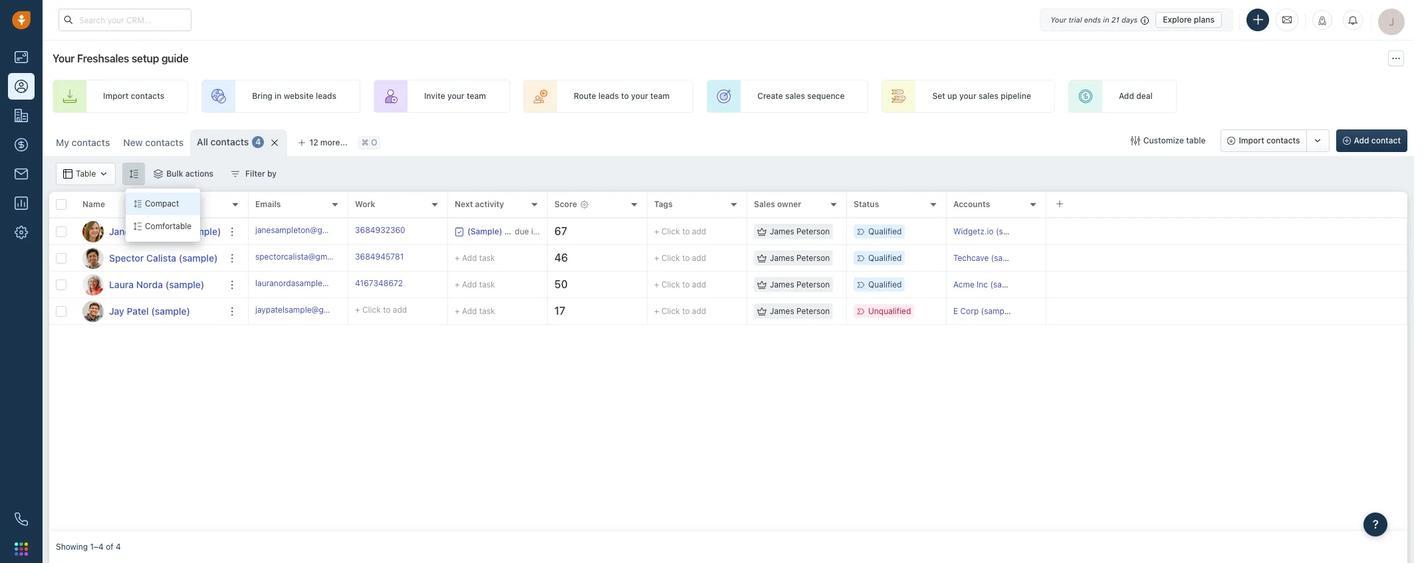 Task type: describe. For each thing, give the bounding box(es) containing it.
table
[[76, 169, 96, 179]]

e corp (sample) link
[[953, 306, 1014, 316]]

+ click to add for 46
[[654, 253, 706, 263]]

21
[[1111, 15, 1119, 24]]

⌘
[[361, 138, 369, 148]]

your freshsales setup guide
[[53, 53, 188, 64]]

add for 46
[[462, 253, 477, 263]]

new contacts
[[123, 137, 184, 148]]

task for 50
[[479, 280, 495, 290]]

+ add task for 46
[[455, 253, 495, 263]]

laura
[[109, 279, 134, 290]]

spectorcalista@gmail.com 3684945781
[[255, 252, 404, 262]]

my
[[56, 137, 69, 148]]

james peterson for 17
[[770, 306, 830, 316]]

+ add task for 50
[[455, 280, 495, 290]]

name column header
[[76, 192, 249, 219]]

12
[[309, 138, 318, 148]]

+ click to add for 17
[[654, 306, 706, 316]]

james for 50
[[770, 280, 794, 290]]

freshsales
[[77, 53, 129, 64]]

all
[[197, 136, 208, 148]]

filter by button
[[222, 163, 285, 185]]

by
[[267, 169, 277, 179]]

s image
[[82, 248, 104, 269]]

row group containing jane sampleton (sample)
[[49, 219, 249, 325]]

add contact
[[1354, 136, 1401, 146]]

add for 17
[[462, 306, 477, 316]]

to for 17
[[682, 306, 690, 316]]

cell for 50
[[1046, 272, 1407, 298]]

status
[[854, 200, 879, 210]]

customize table button
[[1122, 130, 1214, 152]]

click for 46
[[661, 253, 680, 263]]

jay
[[109, 305, 124, 317]]

score
[[554, 200, 577, 210]]

container_wx8msf4aqz5i3rn1 image for 'customize table' 'button'
[[1131, 136, 1140, 146]]

task for 17
[[479, 306, 495, 316]]

all contacts 4
[[197, 136, 261, 148]]

peterson for 67
[[796, 227, 830, 237]]

(sample) down the widgetz.io (sample) link
[[991, 253, 1024, 263]]

3684945781
[[355, 252, 404, 262]]

corp
[[960, 306, 979, 316]]

acme
[[953, 280, 974, 290]]

lauranordasample@gmail.com link
[[255, 278, 368, 292]]

your inside route leads to your team link
[[631, 91, 648, 101]]

(sample) for spector calista (sample)
[[179, 252, 218, 264]]

acme inc (sample)
[[953, 280, 1023, 290]]

work
[[355, 200, 375, 210]]

2 sales from the left
[[979, 91, 998, 101]]

1 leads from the left
[[316, 91, 336, 101]]

sequence
[[807, 91, 845, 101]]

j image
[[82, 221, 104, 242]]

patel
[[127, 305, 149, 317]]

explore plans
[[1163, 14, 1215, 24]]

create sales sequence
[[757, 91, 845, 101]]

days
[[1121, 15, 1138, 24]]

17
[[554, 305, 565, 317]]

bulk
[[166, 169, 183, 179]]

import contacts for import contacts link
[[103, 91, 164, 101]]

bring in website leads
[[252, 91, 336, 101]]

route leads to your team link
[[523, 80, 694, 113]]

tags
[[654, 200, 673, 210]]

sampleton
[[133, 226, 180, 237]]

cell for 67
[[1046, 219, 1407, 245]]

accounts
[[953, 200, 990, 210]]

emails
[[255, 200, 281, 210]]

12 more...
[[309, 138, 348, 148]]

3684932360
[[355, 225, 405, 235]]

name
[[82, 200, 105, 210]]

table button
[[56, 163, 116, 185]]

import contacts button
[[1221, 130, 1307, 152]]

set up your sales pipeline
[[932, 91, 1031, 101]]

inc
[[977, 280, 988, 290]]

peterson for 17
[[796, 306, 830, 316]]

add for 17
[[692, 306, 706, 316]]

jane sampleton (sample)
[[109, 226, 221, 237]]

james peterson for 67
[[770, 227, 830, 237]]

qualified for 67
[[868, 227, 902, 237]]

norda
[[136, 279, 163, 290]]

laura norda (sample)
[[109, 279, 204, 290]]

press space to select this row. row containing 46
[[249, 245, 1407, 272]]

spector
[[109, 252, 144, 264]]

james peterson for 50
[[770, 280, 830, 290]]

laura norda (sample) link
[[109, 278, 204, 292]]

peterson for 46
[[796, 253, 830, 263]]

press space to select this row. row containing 17
[[249, 298, 1407, 325]]

3684945781 link
[[355, 251, 404, 265]]

next activity
[[455, 200, 504, 210]]

press space to select this row. row containing 50
[[249, 272, 1407, 298]]

unqualified
[[868, 306, 911, 316]]

jay patel (sample)
[[109, 305, 190, 317]]

e corp (sample)
[[953, 306, 1014, 316]]

sales
[[754, 200, 775, 210]]

your trial ends in 21 days
[[1050, 15, 1138, 24]]

import for the import contacts button in the top of the page
[[1239, 136, 1264, 146]]

1 horizontal spatial in
[[1103, 15, 1109, 24]]

in inside bring in website leads link
[[275, 91, 281, 101]]

your for your freshsales setup guide
[[53, 53, 75, 64]]

task for 46
[[479, 253, 495, 263]]

(sample) for laura norda (sample)
[[165, 279, 204, 290]]

james for 17
[[770, 306, 794, 316]]

+ click to add for 67
[[654, 227, 706, 237]]

jay patel (sample) link
[[109, 305, 190, 318]]

filter
[[245, 169, 265, 179]]

spectorcalista@gmail.com link
[[255, 251, 354, 265]]

2 leads from the left
[[598, 91, 619, 101]]

spectorcalista@gmail.com
[[255, 252, 354, 262]]

(sample) for jay patel (sample)
[[151, 305, 190, 317]]

add inside button
[[1354, 136, 1369, 146]]

add for 50
[[462, 280, 477, 290]]

create sales sequence link
[[707, 80, 869, 113]]

e
[[953, 306, 958, 316]]

lauranordasample@gmail.com
[[255, 278, 368, 288]]

calista
[[146, 252, 176, 264]]

(sample) for jane sampleton (sample)
[[182, 226, 221, 237]]

table
[[1186, 136, 1206, 146]]

import contacts for the import contacts button in the top of the page
[[1239, 136, 1300, 146]]

invite
[[424, 91, 445, 101]]

dialog containing compact
[[126, 189, 200, 242]]

owner
[[777, 200, 801, 210]]

+ click to add for 50
[[654, 280, 706, 290]]

container_wx8msf4aqz5i3rn1 image for filter by button
[[231, 170, 240, 179]]

widgetz.io
[[953, 227, 994, 237]]

add for 67
[[692, 227, 706, 237]]

new
[[123, 137, 143, 148]]

phone element
[[8, 507, 35, 533]]

customize
[[1143, 136, 1184, 146]]

pipeline
[[1001, 91, 1031, 101]]

activity
[[475, 200, 504, 210]]



Task type: locate. For each thing, give the bounding box(es) containing it.
add for 50
[[692, 280, 706, 290]]

cell for 46
[[1046, 245, 1407, 271]]

1 vertical spatial qualified
[[868, 253, 902, 263]]

row group
[[49, 219, 249, 325], [249, 219, 1407, 325]]

name row
[[49, 192, 249, 219]]

qualified
[[868, 227, 902, 237], [868, 253, 902, 263], [868, 280, 902, 290]]

3 james peterson from the top
[[770, 280, 830, 290]]

james peterson
[[770, 227, 830, 237], [770, 253, 830, 263], [770, 280, 830, 290], [770, 306, 830, 316]]

cell for 17
[[1046, 298, 1407, 324]]

4 right of on the bottom left of page
[[116, 543, 121, 553]]

janesampleton@gmail.com link
[[255, 225, 356, 239]]

set
[[932, 91, 945, 101]]

1 team from the left
[[467, 91, 486, 101]]

46
[[554, 252, 568, 264]]

1 horizontal spatial leads
[[598, 91, 619, 101]]

import inside button
[[1239, 136, 1264, 146]]

press space to select this row. row
[[49, 219, 249, 245], [249, 219, 1407, 245], [49, 245, 249, 272], [249, 245, 1407, 272], [49, 272, 249, 298], [249, 272, 1407, 298], [49, 298, 249, 325], [249, 298, 1407, 325]]

trial
[[1069, 15, 1082, 24]]

your right up
[[959, 91, 976, 101]]

0 vertical spatial import contacts
[[103, 91, 164, 101]]

2 cell from the top
[[1046, 245, 1407, 271]]

leads
[[316, 91, 336, 101], [598, 91, 619, 101]]

janesampleton@gmail.com
[[255, 225, 356, 235]]

team
[[467, 91, 486, 101], [650, 91, 670, 101]]

add deal link
[[1068, 80, 1177, 113]]

showing 1–4 of 4
[[56, 543, 121, 553]]

import right table
[[1239, 136, 1264, 146]]

in
[[1103, 15, 1109, 24], [275, 91, 281, 101]]

1 horizontal spatial import contacts
[[1239, 136, 1300, 146]]

+ add task for 17
[[455, 306, 495, 316]]

your inside set up your sales pipeline link
[[959, 91, 976, 101]]

compact
[[145, 199, 179, 209]]

1 james from the top
[[770, 227, 794, 237]]

import
[[103, 91, 129, 101], [1239, 136, 1264, 146]]

(sample) right calista
[[179, 252, 218, 264]]

2 james from the top
[[770, 253, 794, 263]]

4 peterson from the top
[[796, 306, 830, 316]]

your right invite
[[447, 91, 464, 101]]

1 + add task from the top
[[455, 253, 495, 263]]

create
[[757, 91, 783, 101]]

0 vertical spatial 4
[[255, 137, 261, 147]]

container_wx8msf4aqz5i3rn1 image inside bulk actions button
[[154, 170, 163, 179]]

0 horizontal spatial import contacts
[[103, 91, 164, 101]]

container_wx8msf4aqz5i3rn1 image for bulk actions button
[[154, 170, 163, 179]]

send email image
[[1282, 14, 1292, 25]]

website
[[284, 91, 314, 101]]

0 vertical spatial your
[[1050, 15, 1066, 24]]

customize table
[[1143, 136, 1206, 146]]

2 your from the left
[[631, 91, 648, 101]]

invite your team
[[424, 91, 486, 101]]

3 task from the top
[[479, 306, 495, 316]]

4 james peterson from the top
[[770, 306, 830, 316]]

qualified for 50
[[868, 280, 902, 290]]

techcave (sample) link
[[953, 253, 1024, 263]]

+ click to add
[[654, 227, 706, 237], [654, 253, 706, 263], [654, 280, 706, 290], [654, 306, 706, 316]]

grid
[[49, 191, 1407, 532]]

1 qualified from the top
[[868, 227, 902, 237]]

3 qualified from the top
[[868, 280, 902, 290]]

2 peterson from the top
[[796, 253, 830, 263]]

up
[[947, 91, 957, 101]]

0 vertical spatial + add task
[[455, 253, 495, 263]]

add
[[1119, 91, 1134, 101], [1354, 136, 1369, 146], [462, 253, 477, 263], [462, 280, 477, 290], [462, 306, 477, 316]]

next
[[455, 200, 473, 210]]

route
[[574, 91, 596, 101]]

3 + add task from the top
[[455, 306, 495, 316]]

container_wx8msf4aqz5i3rn1 image
[[1131, 136, 1140, 146], [154, 170, 163, 179], [231, 170, 240, 179], [757, 307, 767, 316]]

1 horizontal spatial team
[[650, 91, 670, 101]]

4 james from the top
[[770, 306, 794, 316]]

qualified for 46
[[868, 253, 902, 263]]

2 qualified from the top
[[868, 253, 902, 263]]

comfortable
[[145, 222, 192, 232]]

press space to select this row. row containing jay patel (sample)
[[49, 298, 249, 325]]

(sample) for acme inc (sample)
[[990, 280, 1023, 290]]

bulk actions
[[166, 169, 213, 179]]

1 your from the left
[[447, 91, 464, 101]]

click for 67
[[661, 227, 680, 237]]

your for your trial ends in 21 days
[[1050, 15, 1066, 24]]

0 horizontal spatial team
[[467, 91, 486, 101]]

peterson
[[796, 227, 830, 237], [796, 253, 830, 263], [796, 280, 830, 290], [796, 306, 830, 316]]

sales
[[785, 91, 805, 101], [979, 91, 998, 101]]

50
[[554, 279, 568, 291]]

sales left 'pipeline'
[[979, 91, 998, 101]]

your
[[1050, 15, 1066, 24], [53, 53, 75, 64]]

import contacts group
[[1221, 130, 1329, 152]]

2 + add task from the top
[[455, 280, 495, 290]]

to for 50
[[682, 280, 690, 290]]

bring
[[252, 91, 272, 101]]

import down your freshsales setup guide
[[103, 91, 129, 101]]

0 horizontal spatial 4
[[116, 543, 121, 553]]

your left freshsales
[[53, 53, 75, 64]]

click for 50
[[661, 280, 680, 290]]

4
[[255, 137, 261, 147], [116, 543, 121, 553]]

showing
[[56, 543, 88, 553]]

1 + click to add from the top
[[654, 227, 706, 237]]

0 horizontal spatial in
[[275, 91, 281, 101]]

widgetz.io (sample) link
[[953, 227, 1029, 237]]

1 horizontal spatial 4
[[255, 137, 261, 147]]

your inside invite your team link
[[447, 91, 464, 101]]

add
[[692, 227, 706, 237], [692, 253, 706, 263], [692, 280, 706, 290], [393, 305, 407, 315], [692, 306, 706, 316]]

to
[[621, 91, 629, 101], [682, 227, 690, 237], [682, 253, 690, 263], [682, 280, 690, 290], [383, 305, 391, 315], [682, 306, 690, 316]]

1 row group from the left
[[49, 219, 249, 325]]

contacts inside button
[[1266, 136, 1300, 146]]

1 vertical spatial your
[[53, 53, 75, 64]]

add for 46
[[692, 253, 706, 263]]

(sample) right "corp"
[[981, 306, 1014, 316]]

james peterson for 46
[[770, 253, 830, 263]]

spector calista (sample)
[[109, 252, 218, 264]]

1 vertical spatial import contacts
[[1239, 136, 1300, 146]]

2 team from the left
[[650, 91, 670, 101]]

⌘ o
[[361, 138, 377, 148]]

4167348672 link
[[355, 278, 403, 292]]

(sample) right inc
[[990, 280, 1023, 290]]

0 horizontal spatial leads
[[316, 91, 336, 101]]

3684932360 link
[[355, 225, 405, 239]]

4 inside all contacts 4
[[255, 137, 261, 147]]

click for 17
[[661, 306, 680, 316]]

widgetz.io (sample)
[[953, 227, 1029, 237]]

2 vertical spatial task
[[479, 306, 495, 316]]

0 vertical spatial in
[[1103, 15, 1109, 24]]

deal
[[1136, 91, 1153, 101]]

1 vertical spatial in
[[275, 91, 281, 101]]

press space to select this row. row containing 67
[[249, 219, 1407, 245]]

add deal
[[1119, 91, 1153, 101]]

1 task from the top
[[479, 253, 495, 263]]

1 horizontal spatial import
[[1239, 136, 1264, 146]]

leads right route
[[598, 91, 619, 101]]

2 + click to add from the top
[[654, 253, 706, 263]]

+ add task
[[455, 253, 495, 263], [455, 280, 495, 290], [455, 306, 495, 316]]

sales right create
[[785, 91, 805, 101]]

spector calista (sample) link
[[109, 252, 218, 265]]

(sample) for e corp (sample)
[[981, 306, 1014, 316]]

task
[[479, 253, 495, 263], [479, 280, 495, 290], [479, 306, 495, 316]]

ends
[[1084, 15, 1101, 24]]

0 vertical spatial import
[[103, 91, 129, 101]]

1–4
[[90, 543, 104, 553]]

press space to select this row. row containing spector calista (sample)
[[49, 245, 249, 272]]

invite your team link
[[374, 80, 510, 113]]

jane sampleton (sample) link
[[109, 225, 221, 238]]

dialog
[[126, 189, 200, 242]]

add contact button
[[1336, 130, 1407, 152]]

in right the bring
[[275, 91, 281, 101]]

press space to select this row. row containing laura norda (sample)
[[49, 272, 249, 298]]

of
[[106, 543, 113, 553]]

grid containing 67
[[49, 191, 1407, 532]]

4 + click to add from the top
[[654, 306, 706, 316]]

Search your CRM... text field
[[59, 9, 191, 31]]

0 vertical spatial task
[[479, 253, 495, 263]]

explore
[[1163, 14, 1192, 24]]

to for 46
[[682, 253, 690, 263]]

1 james peterson from the top
[[770, 227, 830, 237]]

3 + click to add from the top
[[654, 280, 706, 290]]

peterson for 50
[[796, 280, 830, 290]]

container_wx8msf4aqz5i3rn1 image inside 'customize table' 'button'
[[1131, 136, 1140, 146]]

2 vertical spatial + add task
[[455, 306, 495, 316]]

(sample) up techcave (sample)
[[996, 227, 1029, 237]]

import for import contacts link
[[103, 91, 129, 101]]

actions
[[185, 169, 213, 179]]

+
[[654, 227, 659, 237], [455, 253, 460, 263], [654, 253, 659, 263], [455, 280, 460, 290], [654, 280, 659, 290], [355, 305, 360, 315], [455, 306, 460, 316], [654, 306, 659, 316]]

1 vertical spatial import
[[1239, 136, 1264, 146]]

3 james from the top
[[770, 280, 794, 290]]

(sample) right sampleton
[[182, 226, 221, 237]]

0 vertical spatial qualified
[[868, 227, 902, 237]]

0 horizontal spatial import
[[103, 91, 129, 101]]

row group containing 67
[[249, 219, 1407, 325]]

0 horizontal spatial your
[[53, 53, 75, 64]]

import contacts link
[[53, 80, 188, 113]]

container_wx8msf4aqz5i3rn1 image inside filter by button
[[231, 170, 240, 179]]

4 cell from the top
[[1046, 298, 1407, 324]]

(sample) down spector calista (sample) link
[[165, 279, 204, 290]]

style_myh0__igzzd8unmi image
[[129, 169, 138, 178]]

your right route
[[631, 91, 648, 101]]

1 vertical spatial 4
[[116, 543, 121, 553]]

my contacts
[[56, 137, 110, 148]]

in left 21
[[1103, 15, 1109, 24]]

cell
[[1046, 219, 1407, 245], [1046, 245, 1407, 271], [1046, 272, 1407, 298], [1046, 298, 1407, 324]]

1 vertical spatial task
[[479, 280, 495, 290]]

container_wx8msf4aqz5i3rn1 image
[[63, 170, 72, 179], [99, 170, 109, 179], [455, 227, 464, 236], [757, 227, 767, 236], [757, 254, 767, 263], [757, 280, 767, 290]]

2 horizontal spatial your
[[959, 91, 976, 101]]

freshworks switcher image
[[15, 543, 28, 556]]

0 horizontal spatial your
[[447, 91, 464, 101]]

press space to select this row. row containing jane sampleton (sample)
[[49, 219, 249, 245]]

(sample) down laura norda (sample) link
[[151, 305, 190, 317]]

4167348672
[[355, 278, 403, 288]]

new contacts button
[[117, 130, 190, 156], [123, 137, 184, 148]]

techcave
[[953, 253, 989, 263]]

leads right website
[[316, 91, 336, 101]]

your left trial
[[1050, 15, 1066, 24]]

0 horizontal spatial sales
[[785, 91, 805, 101]]

phone image
[[15, 513, 28, 527]]

techcave (sample)
[[953, 253, 1024, 263]]

1 horizontal spatial sales
[[979, 91, 998, 101]]

l image
[[82, 274, 104, 296]]

12 more... button
[[291, 134, 355, 152]]

guide
[[161, 53, 188, 64]]

o
[[371, 138, 377, 148]]

j image
[[82, 301, 104, 322]]

janesampleton@gmail.com 3684932360
[[255, 225, 405, 235]]

setup
[[132, 53, 159, 64]]

contact
[[1371, 136, 1401, 146]]

1 horizontal spatial your
[[631, 91, 648, 101]]

2 james peterson from the top
[[770, 253, 830, 263]]

3 peterson from the top
[[796, 280, 830, 290]]

to for 67
[[682, 227, 690, 237]]

1 vertical spatial + add task
[[455, 280, 495, 290]]

2 vertical spatial qualified
[[868, 280, 902, 290]]

1 peterson from the top
[[796, 227, 830, 237]]

2 task from the top
[[479, 280, 495, 290]]

james for 46
[[770, 253, 794, 263]]

3 your from the left
[[959, 91, 976, 101]]

3 cell from the top
[[1046, 272, 1407, 298]]

2 row group from the left
[[249, 219, 1407, 325]]

import contacts inside button
[[1239, 136, 1300, 146]]

1 sales from the left
[[785, 91, 805, 101]]

1 horizontal spatial your
[[1050, 15, 1066, 24]]

james for 67
[[770, 227, 794, 237]]

1 cell from the top
[[1046, 219, 1407, 245]]

all contacts link
[[197, 136, 249, 149]]

4 up the filter by
[[255, 137, 261, 147]]



Task type: vqa. For each thing, say whether or not it's contained in the screenshot.
Jane Sampleton (sample)'s J image
yes



